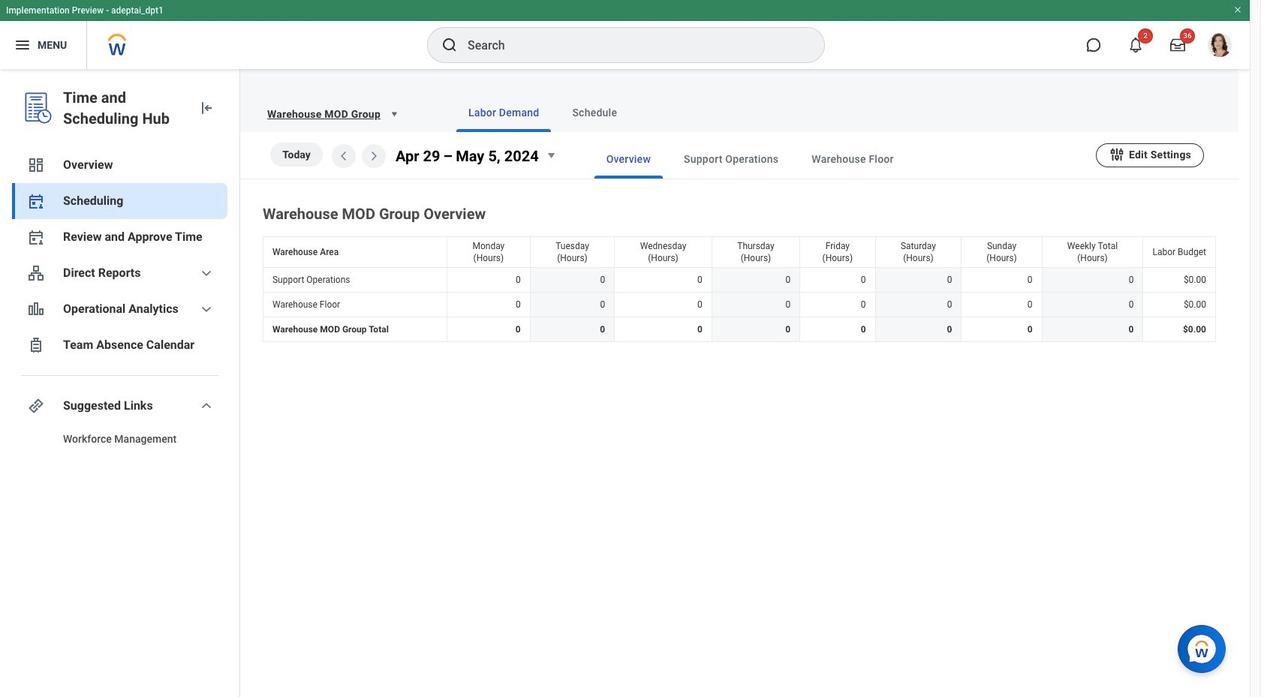 Task type: describe. For each thing, give the bounding box(es) containing it.
search image
[[441, 36, 459, 54]]

notifications large image
[[1128, 38, 1143, 53]]

transformation import image
[[197, 99, 215, 117]]

chevron down small image for chart icon
[[197, 300, 215, 318]]

close environment banner image
[[1233, 5, 1242, 14]]

1 vertical spatial tab list
[[564, 140, 1096, 179]]

chevron right small image
[[365, 147, 383, 165]]

chevron left small image
[[335, 147, 353, 165]]

inbox large image
[[1170, 38, 1185, 53]]

chevron down small image for the view team icon
[[197, 264, 215, 282]]

time and scheduling hub element
[[63, 87, 185, 129]]

chevron down small image
[[197, 397, 215, 415]]

task timeoff image
[[27, 336, 45, 354]]

configure image
[[1109, 146, 1125, 163]]



Task type: vqa. For each thing, say whether or not it's contained in the screenshot.
the bottommost chevron down small icon
yes



Task type: locate. For each thing, give the bounding box(es) containing it.
calendar user solid image down dashboard icon
[[27, 192, 45, 210]]

view team image
[[27, 264, 45, 282]]

2 chevron down small image from the top
[[197, 300, 215, 318]]

calendar user solid image
[[27, 192, 45, 210], [27, 228, 45, 246]]

caret down small image
[[387, 107, 402, 122]]

1 calendar user solid image from the top
[[27, 192, 45, 210]]

justify image
[[14, 36, 32, 54]]

0 vertical spatial tab list
[[426, 93, 1221, 132]]

tab panel
[[240, 132, 1239, 345]]

2 calendar user solid image from the top
[[27, 228, 45, 246]]

0 vertical spatial chevron down small image
[[197, 264, 215, 282]]

1 vertical spatial calendar user solid image
[[27, 228, 45, 246]]

link image
[[27, 397, 45, 415]]

calendar user solid image up the view team icon
[[27, 228, 45, 246]]

navigation pane region
[[0, 69, 240, 697]]

profile logan mcneil image
[[1208, 33, 1232, 60]]

chart image
[[27, 300, 45, 318]]

tab list
[[426, 93, 1221, 132], [564, 140, 1096, 179]]

0 vertical spatial calendar user solid image
[[27, 192, 45, 210]]

caret down small image
[[542, 146, 560, 164]]

1 chevron down small image from the top
[[197, 264, 215, 282]]

1 vertical spatial chevron down small image
[[197, 300, 215, 318]]

Search Workday  search field
[[468, 29, 793, 62]]

banner
[[0, 0, 1250, 69]]

chevron down small image
[[197, 264, 215, 282], [197, 300, 215, 318]]

dashboard image
[[27, 156, 45, 174]]



